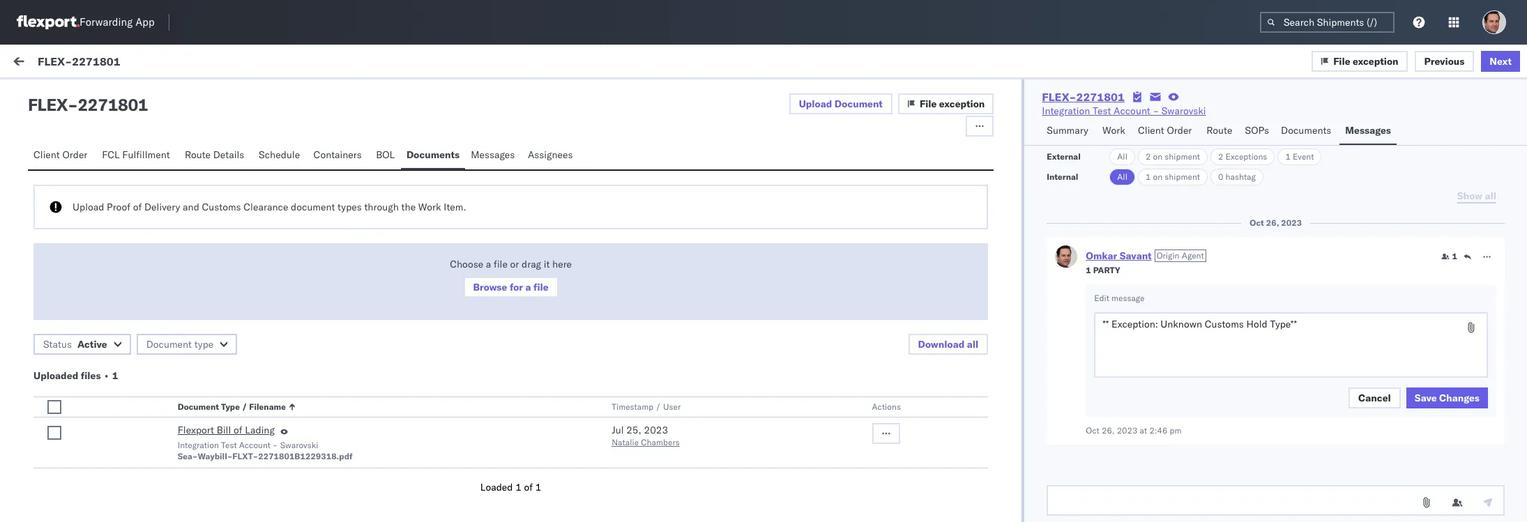 Task type: locate. For each thing, give the bounding box(es) containing it.
0 horizontal spatial of
[[133, 201, 142, 213]]

document type
[[146, 338, 214, 351]]

document
[[835, 98, 883, 110], [146, 338, 192, 351], [178, 402, 219, 412]]

0 vertical spatial of
[[133, 201, 142, 213]]

exception
[[1353, 55, 1399, 67], [940, 98, 985, 110]]

2 pm from the top
[[604, 213, 619, 226]]

None text field
[[1047, 486, 1505, 516]]

0 horizontal spatial work
[[40, 54, 76, 73]]

savant for oct 26, 2023, 2:45 pm pdt
[[100, 401, 130, 414]]

file
[[1334, 55, 1351, 67], [920, 98, 937, 110]]

route up 2 exceptions
[[1207, 124, 1233, 137]]

1 vertical spatial documents
[[407, 149, 460, 161]]

save changes button
[[1407, 388, 1489, 409]]

1
[[1286, 151, 1291, 162], [1146, 172, 1151, 182], [1453, 251, 1458, 262], [1086, 265, 1092, 276], [112, 370, 118, 382], [516, 481, 522, 494], [536, 481, 542, 494]]

swarovski up related
[[1162, 105, 1206, 117]]

all
[[967, 338, 979, 351]]

omkar for oct 26, 2023, 4:22 pm pdt
[[68, 200, 97, 213]]

omkar up latent messaging test.
[[68, 200, 97, 213]]

4 pdt from the top
[[622, 426, 640, 439]]

upload proof of delivery and customs clearance document types through the work item.
[[73, 201, 467, 213]]

savant up the your
[[100, 334, 130, 346]]

file exception button
[[1312, 51, 1408, 72], [1312, 51, 1408, 72], [898, 93, 994, 114], [898, 93, 994, 114]]

flex- right 2:46 at the bottom of the page
[[1182, 426, 1211, 439]]

458574 down route button
[[1211, 147, 1247, 159]]

flex- 1854269
[[1182, 280, 1253, 293]]

on for 2
[[1153, 151, 1163, 162]]

0 horizontal spatial test
[[221, 440, 237, 451]]

3 omkar savant from the top
[[68, 334, 130, 346]]

route inside button
[[1207, 124, 1233, 137]]

1 horizontal spatial client
[[1138, 124, 1165, 137]]

or
[[510, 258, 519, 271]]

0 vertical spatial order
[[1167, 124, 1192, 137]]

1 horizontal spatial work
[[418, 201, 441, 213]]

0 vertical spatial on
[[1153, 151, 1163, 162]]

on up 1 on shipment
[[1153, 151, 1163, 162]]

your
[[114, 357, 133, 370]]

shipment for 1 on shipment
[[1165, 172, 1200, 182]]

1 vertical spatial 458574
[[1211, 213, 1247, 226]]

documents up event
[[1281, 124, 1332, 137]]

1 horizontal spatial swarovski
[[1162, 105, 1206, 117]]

previous button
[[1415, 51, 1475, 72]]

1 vertical spatial internal
[[1047, 172, 1079, 182]]

0 vertical spatial exception
[[1353, 55, 1399, 67]]

25,
[[626, 424, 642, 437]]

latent
[[42, 224, 70, 236]]

0 horizontal spatial exception
[[940, 98, 985, 110]]

0 horizontal spatial documents button
[[401, 142, 465, 170]]

1 horizontal spatial flex-2271801
[[1042, 90, 1125, 104]]

for
[[510, 281, 523, 294]]

2 flex- 458574 from the top
[[1182, 213, 1247, 226]]

0 vertical spatial file
[[1334, 55, 1351, 67]]

0 vertical spatial route
[[1207, 124, 1233, 137]]

work right the
[[418, 201, 441, 213]]

flxt-
[[233, 451, 258, 462]]

and right deal
[[128, 452, 144, 464]]

files
[[81, 370, 101, 382]]

0 horizontal spatial client order button
[[28, 142, 96, 170]]

documents right bol button
[[407, 149, 460, 161]]

omkar savant down ∙
[[68, 401, 130, 414]]

oct left at
[[1086, 426, 1100, 436]]

1 horizontal spatial and
[[183, 201, 199, 213]]

26,
[[533, 147, 548, 159], [533, 213, 548, 226], [1267, 218, 1280, 228], [533, 280, 548, 293], [1102, 426, 1115, 436], [533, 426, 548, 439]]

oct 26, 2023 at 2:46 pm
[[1086, 426, 1182, 436]]

and
[[183, 201, 199, 213], [128, 452, 144, 464]]

flex- 458574 up agent
[[1182, 213, 1247, 226]]

work for my
[[40, 54, 76, 73]]

delay
[[182, 424, 209, 437]]

all button
[[1110, 149, 1136, 165], [1110, 169, 1136, 186]]

1 horizontal spatial external
[[1047, 151, 1081, 162]]

shipment
[[1165, 151, 1200, 162], [1165, 172, 1200, 182]]

oct 26, 2023, 4:00 pm pdt
[[515, 280, 640, 293]]

bill
[[217, 424, 231, 437]]

established,
[[227, 452, 281, 464]]

order
[[1167, 124, 1192, 137], [62, 149, 87, 161]]

choose a file or drag it here
[[450, 258, 572, 271]]

1 shipment from the top
[[1165, 151, 1200, 162]]

test down flex-2271801 "link"
[[1093, 105, 1111, 117]]

great
[[81, 452, 104, 464]]

integration up contract
[[178, 440, 219, 451]]

omkar
[[68, 134, 97, 146], [68, 200, 97, 213], [1086, 250, 1118, 262], [68, 334, 97, 346], [68, 401, 97, 414]]

integration test account - swarovski up work button
[[1042, 105, 1206, 117]]

/ right the type in the left bottom of the page
[[242, 402, 247, 412]]

route left details
[[185, 149, 211, 161]]

next
[[1490, 55, 1512, 67]]

a right the create
[[346, 452, 352, 464]]

0 horizontal spatial external
[[22, 89, 59, 101]]

2023, down here at left
[[551, 280, 578, 293]]

2023 up chambers
[[644, 424, 668, 437]]

0 horizontal spatial file exception
[[920, 98, 985, 110]]

1 horizontal spatial internal
[[1047, 172, 1079, 182]]

2023 for jul 25, 2023 natalie chambers
[[644, 424, 668, 437]]

1 horizontal spatial documents
[[1281, 124, 1332, 137]]

client for leftmost client order button
[[33, 149, 60, 161]]

0 horizontal spatial integration
[[178, 440, 219, 451]]

shipment down 2 on shipment
[[1165, 172, 1200, 182]]

2 omkar savant from the top
[[68, 200, 130, 213]]

all
[[1118, 151, 1128, 162], [1118, 172, 1128, 182]]

client down the flex
[[33, 149, 60, 161]]

client down integration test account - swarovski link
[[1138, 124, 1165, 137]]

1 horizontal spatial test
[[1093, 105, 1111, 117]]

3 pm from the top
[[604, 280, 619, 293]]

external left (3)
[[22, 89, 59, 101]]

2271801b1229318.pdf
[[258, 451, 353, 462]]

2023, left 4:22
[[551, 213, 578, 226]]

0 vertical spatial test
[[1093, 105, 1111, 117]]

2023, for 4:00
[[551, 280, 578, 293]]

1 vertical spatial client
[[33, 149, 60, 161]]

file left the or
[[494, 258, 508, 271]]

1 vertical spatial external
[[1047, 151, 1081, 162]]

save
[[1415, 392, 1437, 405]]

client order button left fcl
[[28, 142, 96, 170]]

route details
[[185, 149, 244, 161]]

omkar savant up fcl
[[68, 134, 130, 146]]

pdt for oct 26, 2023, 4:23 pm pdt
[[622, 147, 640, 159]]

** Exception: Unknown Customs Hold Type** text field
[[1095, 313, 1489, 378]]

on down 2 on shipment
[[1153, 172, 1163, 182]]

2 vertical spatial of
[[524, 481, 533, 494]]

pdt right 4:22
[[622, 213, 640, 226]]

types
[[338, 201, 362, 213]]

0 horizontal spatial integration test account - swarovski
[[178, 440, 318, 451]]

pm right 4:00
[[604, 280, 619, 293]]

flex- up summary
[[1042, 90, 1077, 104]]

2 resize handle column header from the left
[[825, 116, 842, 522]]

upload
[[799, 98, 832, 110], [73, 201, 104, 213]]

1 vertical spatial all button
[[1110, 169, 1136, 186]]

on for 1
[[1153, 172, 1163, 182]]

2 all button from the top
[[1110, 169, 1136, 186]]

clearance
[[244, 201, 288, 213]]

pm for 4:22
[[604, 213, 619, 226]]

lucrative
[[354, 452, 392, 464]]

2 458574 from the top
[[1211, 213, 1247, 226]]

internal inside button
[[94, 89, 128, 101]]

1 all button from the top
[[1110, 149, 1136, 165]]

active
[[77, 338, 107, 351]]

omkar up the exception:
[[68, 401, 97, 414]]

2 all from the top
[[1118, 172, 1128, 182]]

2 2023, from the top
[[551, 213, 578, 226]]

import
[[105, 57, 134, 70]]

pm right '2:45'
[[604, 426, 619, 439]]

oct for oct 26, 2023, 4:00 pm pdt
[[515, 280, 531, 293]]

26, for oct 26, 2023 at 2:46 pm
[[1102, 426, 1115, 436]]

client order up 2 on shipment
[[1138, 124, 1192, 137]]

work right related
[[1214, 121, 1232, 131]]

1 horizontal spatial of
[[234, 424, 242, 437]]

1 2 from the left
[[1146, 151, 1151, 162]]

458574 for oct 26, 2023, 4:23 pm pdt
[[1211, 147, 1247, 159]]

2023, left '2:45'
[[551, 426, 578, 439]]

1 horizontal spatial work
[[1214, 121, 1232, 131]]

1 horizontal spatial file
[[1334, 55, 1351, 67]]

of right loaded
[[524, 481, 533, 494]]

2023 down "1 event"
[[1282, 218, 1302, 228]]

2 up 0
[[1219, 151, 1224, 162]]

flex- 458574 down route button
[[1182, 147, 1247, 159]]

internal down summary button
[[1047, 172, 1079, 182]]

2023 left at
[[1117, 426, 1138, 436]]

None checkbox
[[47, 400, 61, 414], [47, 426, 61, 440], [47, 400, 61, 414], [47, 426, 61, 440]]

-
[[68, 94, 78, 115], [1153, 105, 1159, 117], [848, 213, 854, 226], [273, 440, 278, 451]]

pm right 4:22
[[604, 213, 619, 226]]

0 vertical spatial integration test account - swarovski
[[1042, 105, 1206, 117]]

0 horizontal spatial swarovski
[[280, 440, 318, 451]]

458574 down 0
[[1211, 213, 1247, 226]]

internal left (0)
[[94, 89, 128, 101]]

2 2 from the left
[[1219, 151, 1224, 162]]

0 vertical spatial all button
[[1110, 149, 1136, 165]]

omkar up floats
[[68, 334, 97, 346]]

2023, left 4:23
[[551, 147, 578, 159]]

of right proof
[[133, 201, 142, 213]]

pdt down 'timestamp' at the bottom
[[622, 426, 640, 439]]

external (3)
[[22, 89, 80, 101]]

26, for oct 26, 2023, 4:00 pm pdt
[[533, 280, 548, 293]]

omkar up comment
[[68, 134, 97, 146]]

upload document
[[799, 98, 883, 110]]

0 vertical spatial all
[[1118, 151, 1128, 162]]

order left fcl
[[62, 149, 87, 161]]

0 vertical spatial upload
[[799, 98, 832, 110]]

1 vertical spatial account
[[239, 440, 271, 451]]

1 vertical spatial shipment
[[1165, 172, 1200, 182]]

1 horizontal spatial /
[[656, 402, 661, 412]]

flex- 458574
[[1182, 147, 1247, 159], [1182, 213, 1247, 226]]

oct down hashtag
[[1250, 218, 1265, 228]]

savant up test.
[[100, 200, 130, 213]]

order for the rightmost client order button
[[1167, 124, 1192, 137]]

1 all from the top
[[1118, 151, 1128, 162]]

1 horizontal spatial 2023
[[1117, 426, 1138, 436]]

0 horizontal spatial order
[[62, 149, 87, 161]]

1 vertical spatial file
[[534, 281, 549, 294]]

1 vertical spatial route
[[185, 149, 211, 161]]

1 horizontal spatial route
[[1207, 124, 1233, 137]]

flex- down related
[[1182, 147, 1211, 159]]

a right the is
[[73, 452, 78, 464]]

flex-2271801 up (3)
[[38, 54, 120, 68]]

2023, for 4:22
[[551, 213, 578, 226]]

2023 for oct 26, 2023 at 2:46 pm
[[1117, 426, 1138, 436]]

0 vertical spatial work
[[136, 57, 159, 70]]

1 458574 from the top
[[1211, 147, 1247, 159]]

document for document type
[[146, 338, 192, 351]]

of for bill
[[234, 424, 242, 437]]

internal for internal (0)
[[94, 89, 128, 101]]

1 vertical spatial and
[[128, 452, 144, 464]]

route inside button
[[185, 149, 211, 161]]

1 omkar savant from the top
[[68, 134, 130, 146]]

test inside integration test account - swarovski link
[[1093, 105, 1111, 117]]

account up work button
[[1114, 105, 1151, 117]]

savant down ∙
[[100, 401, 130, 414]]

/
[[242, 402, 247, 412], [656, 402, 661, 412]]

sea-
[[178, 451, 198, 462]]

external for external
[[1047, 151, 1081, 162]]

2 up 1 on shipment
[[1146, 151, 1151, 162]]

a right the 'for'
[[526, 281, 531, 294]]

omkar up 1 party 'button'
[[1086, 250, 1118, 262]]

1 2023, from the top
[[551, 147, 578, 159]]

2 on from the top
[[1153, 172, 1163, 182]]

integration test account - swarovski
[[1042, 105, 1206, 117], [178, 440, 318, 451]]

1 vertical spatial messages
[[471, 149, 515, 161]]

order for leftmost client order button
[[62, 149, 87, 161]]

2023 inside jul 25, 2023 natalie chambers
[[644, 424, 668, 437]]

0 vertical spatial file exception
[[1334, 55, 1399, 67]]

integration test account - swarovski up flxt-
[[178, 440, 318, 451]]

client order left fcl
[[33, 149, 87, 161]]

2023 for oct 26, 2023
[[1282, 218, 1302, 228]]

1 vertical spatial exception
[[940, 98, 985, 110]]

whatever
[[42, 357, 84, 370]]

3 pdt from the top
[[622, 280, 640, 293]]

omkar savant up messaging
[[68, 200, 130, 213]]

0 horizontal spatial documents
[[407, 149, 460, 161]]

a inside browse for a file "button"
[[526, 281, 531, 294]]

4 omkar savant from the top
[[68, 401, 130, 414]]

upload inside button
[[799, 98, 832, 110]]

next button
[[1482, 51, 1521, 72]]

1 pm from the top
[[604, 147, 619, 159]]

external inside button
[[22, 89, 59, 101]]

integration
[[1042, 105, 1090, 117], [178, 440, 219, 451]]

0 horizontal spatial messages button
[[465, 142, 522, 170]]

0 horizontal spatial file
[[494, 258, 508, 271]]

delivery
[[144, 201, 180, 213]]

swarovski up 2271801b1229318.pdf
[[280, 440, 318, 451]]

2 vertical spatial document
[[178, 402, 219, 412]]

work
[[40, 54, 76, 73], [1214, 121, 1232, 131]]

1 vertical spatial work
[[1214, 121, 1232, 131]]

pdt right 4:23
[[622, 147, 640, 159]]

oct down the or
[[515, 280, 531, 293]]

1 horizontal spatial messages
[[1346, 124, 1392, 137]]

test down flexport bill of lading at left bottom
[[221, 440, 237, 451]]

route for route
[[1207, 124, 1233, 137]]

1 on from the top
[[1153, 151, 1163, 162]]

1 horizontal spatial 2
[[1219, 151, 1224, 162]]

2 pdt from the top
[[622, 213, 640, 226]]

1 horizontal spatial file exception
[[1334, 55, 1399, 67]]

2 on shipment
[[1146, 151, 1200, 162]]

flex-
[[38, 54, 72, 68], [1042, 90, 1077, 104], [1182, 147, 1211, 159], [1182, 213, 1211, 226], [1182, 280, 1211, 293], [1182, 426, 1211, 439]]

oct left 4:23
[[515, 147, 531, 159]]

oct up loaded 1 of 1
[[515, 426, 531, 439]]

1 horizontal spatial upload
[[799, 98, 832, 110]]

oct up the or
[[515, 213, 531, 226]]

schedule
[[259, 149, 300, 161]]

app
[[135, 16, 155, 29]]

and right delivery
[[183, 201, 199, 213]]

1 vertical spatial test
[[221, 440, 237, 451]]

1 inside 'button'
[[1086, 265, 1092, 276]]

file down it
[[534, 281, 549, 294]]

4 pm from the top
[[604, 426, 619, 439]]

forwarding app
[[80, 16, 155, 29]]

oct 26, 2023, 4:22 pm pdt
[[515, 213, 640, 226]]

resize handle column header
[[492, 116, 509, 522], [825, 116, 842, 522], [1159, 116, 1175, 522], [1492, 116, 1509, 522]]

savant
[[100, 134, 130, 146], [100, 200, 130, 213], [1120, 250, 1152, 262], [100, 334, 130, 346], [100, 401, 130, 414]]

client order button up 2 on shipment
[[1133, 118, 1201, 145]]

pm for 4:00
[[604, 280, 619, 293]]

pm
[[604, 147, 619, 159], [604, 213, 619, 226], [604, 280, 619, 293], [604, 426, 619, 439]]

omkar savant
[[68, 134, 130, 146], [68, 200, 130, 213], [68, 334, 130, 346], [68, 401, 130, 414]]

1 flex- 458574 from the top
[[1182, 147, 1247, 159]]

2 horizontal spatial of
[[524, 481, 533, 494]]

0 vertical spatial work
[[40, 54, 76, 73]]

work down integration test account - swarovski link
[[1103, 124, 1126, 137]]

save changes
[[1415, 392, 1480, 405]]

work right import
[[136, 57, 159, 70]]

4 2023, from the top
[[551, 426, 578, 439]]

devan delay
[[151, 424, 209, 437]]

0 vertical spatial 458574
[[1211, 147, 1247, 159]]

0 vertical spatial client order
[[1138, 124, 1192, 137]]

0 vertical spatial swarovski
[[1162, 105, 1206, 117]]

0 vertical spatial integration
[[1042, 105, 1090, 117]]

omkar savant up floats
[[68, 334, 130, 346]]

1 horizontal spatial client order
[[1138, 124, 1192, 137]]

0 vertical spatial file
[[494, 258, 508, 271]]

client order
[[1138, 124, 1192, 137], [33, 149, 87, 161]]

client for the rightmost client order button
[[1138, 124, 1165, 137]]

documents button up event
[[1276, 118, 1340, 145]]

account up established,
[[239, 440, 271, 451]]

0 horizontal spatial /
[[242, 402, 247, 412]]

savant for oct 26, 2023, 4:23 pm pdt
[[100, 134, 130, 146]]

0 vertical spatial documents
[[1281, 124, 1332, 137]]

0 vertical spatial internal
[[94, 89, 128, 101]]

2 shipment from the top
[[1165, 172, 1200, 182]]

shipment up 1 on shipment
[[1165, 151, 1200, 162]]

1 horizontal spatial order
[[1167, 124, 1192, 137]]

1 horizontal spatial file
[[534, 281, 549, 294]]

1 pdt from the top
[[622, 147, 640, 159]]

integration up summary
[[1042, 105, 1090, 117]]

of right bill at the left bottom of the page
[[234, 424, 242, 437]]

file exception
[[1334, 55, 1399, 67], [920, 98, 985, 110]]

pdt right 4:00
[[622, 280, 640, 293]]

of
[[133, 201, 142, 213], [234, 424, 242, 437], [524, 481, 533, 494]]

external down summary button
[[1047, 151, 1081, 162]]

client order for the rightmost client order button
[[1138, 124, 1192, 137]]

flex- down agent
[[1182, 280, 1211, 293]]

/ left user
[[656, 402, 661, 412]]

0 horizontal spatial internal
[[94, 89, 128, 101]]

work up external (3)
[[40, 54, 76, 73]]

1 horizontal spatial client order button
[[1133, 118, 1201, 145]]

1 vertical spatial flex- 458574
[[1182, 213, 1247, 226]]

oct for oct 26, 2023, 2:45 pm pdt
[[515, 426, 531, 439]]

0 vertical spatial account
[[1114, 105, 1151, 117]]

omkar savant origin agent
[[1086, 250, 1204, 262]]

documents
[[1281, 124, 1332, 137], [407, 149, 460, 161]]

all for 2
[[1118, 151, 1128, 162]]

all for 1
[[1118, 172, 1128, 182]]

1 vertical spatial integration test account - swarovski
[[178, 440, 318, 451]]

whatever floats your boat!
[[42, 357, 158, 370]]

3 2023, from the top
[[551, 280, 578, 293]]

flexport bill of lading
[[178, 424, 275, 437]]

0 horizontal spatial messages
[[471, 149, 515, 161]]

2 horizontal spatial 2023
[[1282, 218, 1302, 228]]

documents button right bol
[[401, 142, 465, 170]]

2023
[[1282, 218, 1302, 228], [644, 424, 668, 437], [1117, 426, 1138, 436]]

route button
[[1201, 118, 1240, 145]]

test.
[[122, 224, 142, 236]]

0 horizontal spatial 2
[[1146, 151, 1151, 162]]

pm right 4:23
[[604, 147, 619, 159]]

order up 2 on shipment
[[1167, 124, 1192, 137]]

timestamp / user
[[612, 402, 681, 412]]

status
[[43, 338, 72, 351]]

0 horizontal spatial upload
[[73, 201, 104, 213]]

client
[[1138, 124, 1165, 137], [33, 149, 60, 161]]

waka!
[[188, 357, 216, 370]]



Task type: describe. For each thing, give the bounding box(es) containing it.
message
[[1112, 293, 1145, 303]]

2023, for 2:45
[[551, 426, 578, 439]]

previous
[[1425, 55, 1465, 67]]

omkar savant button
[[1086, 250, 1152, 262]]

shipment for 2 on shipment
[[1165, 151, 1200, 162]]

1 event
[[1286, 151, 1315, 162]]

oct for oct 26, 2023 at 2:46 pm
[[1086, 426, 1100, 436]]

download
[[918, 338, 965, 351]]

timestamp
[[612, 402, 654, 412]]

flex- 458574 for oct 26, 2023, 4:23 pm pdt
[[1182, 147, 1247, 159]]

flexport bill of lading link
[[178, 423, 275, 440]]

omkar for oct 26, 2023, 2:45 pm pdt
[[68, 401, 97, 414]]

4:22
[[581, 213, 602, 226]]

external for external (3)
[[22, 89, 59, 101]]

route details button
[[179, 142, 253, 170]]

boat!
[[136, 357, 158, 370]]

pm
[[1170, 426, 1182, 436]]

document type / filename button
[[175, 399, 584, 413]]

browse for a file
[[473, 281, 549, 294]]

sea-waybill-flxt-2271801b1229318.pdf
[[178, 451, 353, 462]]

fulfillment
[[122, 149, 170, 161]]

we
[[284, 452, 296, 464]]

origin
[[1157, 250, 1180, 261]]

sops button
[[1240, 118, 1276, 145]]

event
[[1293, 151, 1315, 162]]

latent messaging test.
[[42, 224, 142, 236]]

import work button
[[99, 45, 165, 82]]

2271801 up work button
[[1077, 90, 1125, 104]]

of for 1
[[524, 481, 533, 494]]

2:46
[[1150, 426, 1168, 436]]

fcl
[[102, 149, 120, 161]]

changes
[[1440, 392, 1480, 405]]

details
[[213, 149, 244, 161]]

will
[[299, 452, 314, 464]]

containers
[[314, 149, 362, 161]]

work for related
[[1214, 121, 1232, 131]]

1 vertical spatial file exception
[[920, 98, 985, 110]]

flex-2271801 link
[[1042, 90, 1125, 104]]

flexport. image
[[17, 15, 80, 29]]

1 vertical spatial swarovski
[[280, 440, 318, 451]]

Search Shipments (/) text field
[[1260, 12, 1395, 33]]

file inside browse for a file "button"
[[534, 281, 549, 294]]

work button
[[1097, 118, 1133, 145]]

assignees button
[[522, 142, 581, 170]]

drag
[[522, 258, 541, 271]]

edit
[[1095, 293, 1110, 303]]

document for document type / filename
[[178, 402, 219, 412]]

pm for 4:23
[[604, 147, 619, 159]]

cancel
[[1359, 392, 1392, 405]]

internal (0)
[[94, 89, 148, 101]]

deal
[[106, 452, 125, 464]]

0 horizontal spatial file
[[920, 98, 937, 110]]

sops
[[1246, 124, 1270, 137]]

internal (0) button
[[88, 82, 156, 110]]

1 inside button
[[1453, 251, 1458, 262]]

upload document button
[[789, 93, 893, 114]]

0
[[1219, 172, 1224, 182]]

client order for leftmost client order button
[[33, 149, 87, 161]]

oct for oct 26, 2023, 4:22 pm pdt
[[515, 213, 531, 226]]

oct for oct 26, 2023, 4:23 pm pdt
[[515, 147, 531, 159]]

1 resize handle column header from the left
[[492, 116, 509, 522]]

2271801 down forwarding
[[72, 54, 120, 68]]

1 horizontal spatial account
[[1114, 105, 1151, 117]]

omkar savant for comment
[[68, 134, 130, 146]]

0 vertical spatial messages
[[1346, 124, 1392, 137]]

devan
[[151, 424, 180, 437]]

26, for oct 26, 2023
[[1267, 218, 1280, 228]]

1 on shipment
[[1146, 172, 1200, 182]]

this
[[168, 452, 185, 464]]

comment
[[42, 157, 85, 170]]

0 horizontal spatial and
[[128, 452, 144, 464]]

458574 for oct 26, 2023, 4:22 pm pdt
[[1211, 213, 1247, 226]]

download all button
[[909, 334, 989, 355]]

pdt for oct 26, 2023, 4:00 pm pdt
[[622, 280, 640, 293]]

savant for oct 26, 2023, 4:22 pm pdt
[[100, 200, 130, 213]]

omkar savant for latent
[[68, 200, 130, 213]]

all button for 2
[[1110, 149, 1136, 165]]

jul
[[612, 424, 624, 437]]

upload for upload proof of delivery and customs clearance document types through the work item.
[[73, 201, 104, 213]]

1854269
[[1211, 280, 1253, 293]]

omkar for oct 26, 2023, 4:23 pm pdt
[[68, 134, 97, 146]]

4 resize handle column header from the left
[[1492, 116, 1509, 522]]

customs
[[202, 201, 241, 213]]

0 vertical spatial and
[[183, 201, 199, 213]]

0 horizontal spatial flex-2271801
[[38, 54, 120, 68]]

1 horizontal spatial documents button
[[1276, 118, 1340, 145]]

upload for upload document
[[799, 98, 832, 110]]

messaging
[[73, 224, 120, 236]]

1 horizontal spatial integration test account - swarovski
[[1042, 105, 1206, 117]]

of for proof
[[133, 201, 142, 213]]

2 horizontal spatial work
[[1103, 124, 1126, 137]]

2 for 2 exceptions
[[1219, 151, 1224, 162]]

2023, for 4:23
[[551, 147, 578, 159]]

here
[[552, 258, 572, 271]]

1 / from the left
[[242, 402, 247, 412]]

0 horizontal spatial work
[[136, 57, 159, 70]]

external (3) button
[[17, 82, 88, 110]]

26, for oct 26, 2023, 4:23 pm pdt
[[533, 147, 548, 159]]

oct 26, 2023
[[1250, 218, 1302, 228]]

chambers
[[641, 437, 680, 448]]

jul 25, 2023 natalie chambers
[[612, 424, 680, 448]]

26, for oct 26, 2023, 4:22 pm pdt
[[533, 213, 548, 226]]

related work item/shipment
[[1182, 121, 1291, 131]]

item/shipment
[[1234, 121, 1291, 131]]

2 exceptions
[[1219, 151, 1268, 162]]

proof
[[107, 201, 130, 213]]

0 horizontal spatial account
[[239, 440, 271, 451]]

1 horizontal spatial integration
[[1042, 105, 1090, 117]]

26, for oct 26, 2023, 2:45 pm pdt
[[533, 426, 548, 439]]

internal for internal
[[1047, 172, 1079, 182]]

oct 26, 2023, 4:23 pm pdt
[[515, 147, 640, 159]]

pm for 2:45
[[604, 426, 619, 439]]

flex- up agent
[[1182, 213, 1211, 226]]

flexport
[[178, 424, 214, 437]]

is
[[63, 452, 71, 464]]

2271801 down import
[[78, 94, 148, 115]]

partnership.
[[395, 452, 449, 464]]

pdt for oct 26, 2023, 2:45 pm pdt
[[622, 426, 640, 439]]

loaded 1 of 1
[[480, 481, 542, 494]]

pdt for oct 26, 2023, 4:22 pm pdt
[[622, 213, 640, 226]]

a right the 'choose'
[[486, 258, 491, 271]]

2 for 2 on shipment
[[1146, 151, 1151, 162]]

1 horizontal spatial exception
[[1353, 55, 1399, 67]]

related
[[1182, 121, 1211, 131]]

2 / from the left
[[656, 402, 661, 412]]

1 vertical spatial integration
[[178, 440, 219, 451]]

all button for 1
[[1110, 169, 1136, 186]]

flex- 458574 for oct 26, 2023, 4:22 pm pdt
[[1182, 213, 1247, 226]]

document type / filename
[[178, 402, 286, 412]]

flex- right my
[[38, 54, 72, 68]]

party
[[1094, 265, 1121, 276]]

0 hashtag
[[1219, 172, 1256, 182]]

browse
[[473, 281, 507, 294]]

summary button
[[1042, 118, 1097, 145]]

oct for oct 26, 2023
[[1250, 218, 1265, 228]]

2 vertical spatial work
[[418, 201, 441, 213]]

status active
[[43, 338, 107, 351]]

3 resize handle column header from the left
[[1159, 116, 1175, 522]]

uploaded
[[33, 370, 78, 382]]

route for route details
[[185, 149, 211, 161]]

exceptions
[[1226, 151, 1268, 162]]

import work
[[105, 57, 159, 70]]

0 vertical spatial document
[[835, 98, 883, 110]]

timestamp / user button
[[609, 399, 844, 413]]

forwarding
[[80, 16, 133, 29]]

4:23
[[581, 147, 602, 159]]

1 horizontal spatial messages button
[[1340, 118, 1397, 145]]

flex
[[28, 94, 68, 115]]

type
[[221, 402, 240, 412]]

(3)
[[61, 89, 80, 101]]

at
[[1140, 426, 1148, 436]]

type
[[194, 338, 214, 351]]

savant up "party"
[[1120, 250, 1152, 262]]

omkar savant for whatever
[[68, 334, 130, 346]]

actions
[[872, 402, 901, 412]]



Task type: vqa. For each thing, say whether or not it's contained in the screenshot.
OCEAN button
no



